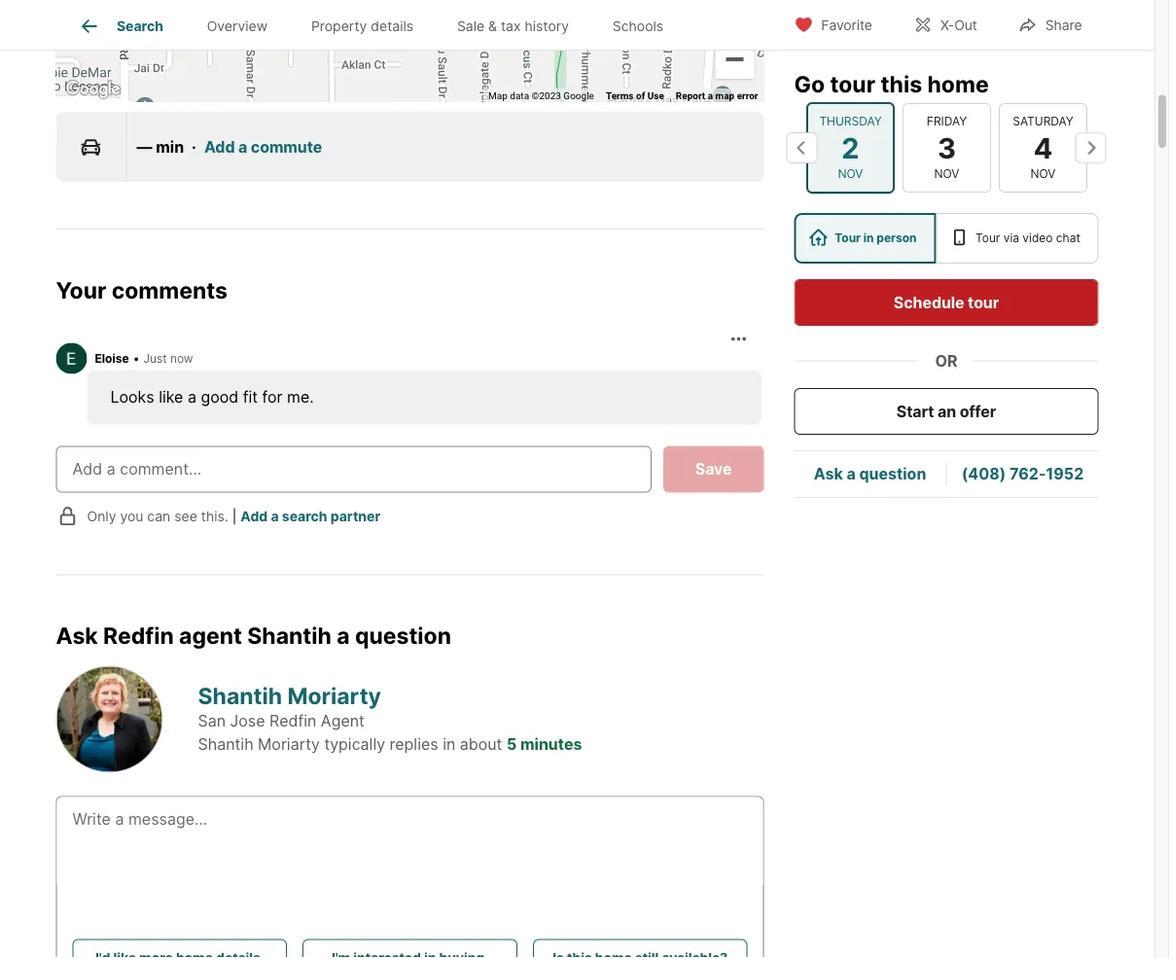 Task type: vqa. For each thing, say whether or not it's contained in the screenshot.
search input icon
no



Task type: locate. For each thing, give the bounding box(es) containing it.
2 tour from the left
[[976, 231, 1001, 245]]

&
[[489, 18, 497, 34]]

jose
[[230, 712, 265, 731]]

1 vertical spatial question
[[355, 622, 452, 650]]

nov inside friday 3 nov
[[934, 167, 959, 181]]

0 vertical spatial question
[[860, 465, 927, 484]]

None button
[[806, 102, 895, 194], [903, 103, 991, 193], [999, 103, 1087, 193], [806, 102, 895, 194], [903, 103, 991, 193], [999, 103, 1087, 193]]

1 horizontal spatial tour
[[968, 293, 1000, 312]]

1 vertical spatial in
[[443, 735, 456, 754]]

moriarty down jose
[[258, 735, 320, 754]]

1 vertical spatial ask
[[56, 622, 98, 650]]

question up the "shantih moriarty san jose redfin agent shantih moriarty typically replies in about 5 minutes" at the bottom left
[[355, 622, 452, 650]]

sale & tax history
[[457, 18, 569, 34]]

shantih moriarty link
[[198, 682, 382, 709]]

0 horizontal spatial ask
[[56, 622, 98, 650]]

tab list containing search
[[56, 0, 701, 50]]

1 horizontal spatial question
[[860, 465, 927, 484]]

friday
[[927, 114, 967, 128]]

— min · add a commute
[[137, 137, 322, 156]]

nov inside saturday 4 nov
[[1031, 167, 1056, 181]]

via
[[1004, 231, 1020, 245]]

1 horizontal spatial ask
[[814, 465, 843, 484]]

shantih
[[247, 622, 332, 650], [198, 682, 282, 709], [198, 735, 254, 754]]

0 horizontal spatial in
[[443, 735, 456, 754]]

ask
[[814, 465, 843, 484], [56, 622, 98, 650]]

1 horizontal spatial add
[[241, 508, 268, 525]]

tour for tour in person
[[835, 231, 861, 245]]

me.
[[287, 388, 314, 407]]

list box containing tour in person
[[795, 213, 1099, 264]]

1 tour from the left
[[835, 231, 861, 245]]

thursday
[[819, 114, 882, 128]]

google
[[564, 90, 594, 102]]

question down the "start"
[[860, 465, 927, 484]]

0 horizontal spatial redfin
[[103, 622, 174, 650]]

video
[[1023, 231, 1053, 245]]

redfin down shantih moriarty link
[[270, 712, 317, 731]]

eloise's photo image
[[56, 343, 87, 374]]

redfin inside the "shantih moriarty san jose redfin agent shantih moriarty typically replies in about 5 minutes"
[[270, 712, 317, 731]]

agent
[[179, 622, 242, 650]]

1 horizontal spatial nov
[[934, 167, 959, 181]]

Write a message... text field
[[72, 808, 748, 878]]

0 horizontal spatial tour
[[835, 231, 861, 245]]

in inside option
[[864, 231, 874, 245]]

add right ·
[[204, 137, 235, 156]]

tour left person
[[835, 231, 861, 245]]

tour right schedule
[[968, 293, 1000, 312]]

eloise • just now
[[95, 351, 193, 365]]

shantih down "san"
[[198, 735, 254, 754]]

0 vertical spatial tour
[[830, 70, 876, 97]]

shantih up jose
[[198, 682, 282, 709]]

nov down 2
[[838, 167, 863, 181]]

1 horizontal spatial in
[[864, 231, 874, 245]]

moriarty
[[287, 682, 382, 709], [258, 735, 320, 754]]

moriarty up agent
[[287, 682, 382, 709]]

0 vertical spatial ask
[[814, 465, 843, 484]]

san jose redfin agentshantih moriarty image
[[56, 666, 163, 773]]

use
[[648, 90, 664, 102]]

report
[[676, 90, 706, 102]]

0 vertical spatial in
[[864, 231, 874, 245]]

2 nov from the left
[[934, 167, 959, 181]]

add a search partner button
[[241, 508, 381, 525]]

1 nov from the left
[[838, 167, 863, 181]]

start an offer button
[[795, 388, 1099, 435]]

in left person
[[864, 231, 874, 245]]

tab list
[[56, 0, 701, 50]]

your comments
[[56, 276, 228, 303]]

|
[[232, 508, 237, 525]]

tour
[[835, 231, 861, 245], [976, 231, 1001, 245]]

•
[[133, 351, 140, 365]]

map
[[716, 90, 735, 102]]

tour left via
[[976, 231, 1001, 245]]

1 horizontal spatial tour
[[976, 231, 1001, 245]]

nov down 4
[[1031, 167, 1056, 181]]

redfin
[[103, 622, 174, 650], [270, 712, 317, 731]]

terms of use link
[[606, 90, 664, 102]]

tour
[[830, 70, 876, 97], [968, 293, 1000, 312]]

of
[[636, 90, 645, 102]]

tour inside button
[[968, 293, 1000, 312]]

a
[[708, 90, 713, 102], [238, 137, 247, 156], [188, 388, 197, 407], [847, 465, 856, 484], [271, 508, 279, 525], [337, 622, 350, 650]]

list box
[[795, 213, 1099, 264]]

0 horizontal spatial nov
[[838, 167, 863, 181]]

only
[[87, 508, 116, 525]]

eloise
[[95, 351, 129, 365]]

friday 3 nov
[[927, 114, 967, 181]]

schedule
[[894, 293, 965, 312]]

san
[[198, 712, 226, 731]]

tax
[[501, 18, 521, 34]]

3 nov from the left
[[1031, 167, 1056, 181]]

1952
[[1046, 465, 1084, 484]]

1 horizontal spatial redfin
[[270, 712, 317, 731]]

2
[[842, 131, 859, 165]]

person
[[877, 231, 917, 245]]

overview
[[207, 18, 268, 34]]

redfin left "agent"
[[103, 622, 174, 650]]

nov
[[838, 167, 863, 181], [934, 167, 959, 181], [1031, 167, 1056, 181]]

commute
[[251, 137, 322, 156]]

question
[[860, 465, 927, 484], [355, 622, 452, 650]]

for
[[262, 388, 283, 407]]

start an offer
[[897, 402, 997, 421]]

saturday
[[1013, 114, 1074, 128]]

0 horizontal spatial add
[[204, 137, 235, 156]]

add
[[204, 137, 235, 156], [241, 508, 268, 525]]

out
[[955, 17, 978, 34]]

good
[[201, 388, 239, 407]]

thursday 2 nov
[[819, 114, 882, 181]]

tour for go
[[830, 70, 876, 97]]

overview tab
[[185, 3, 289, 50]]

nov inside thursday 2 nov
[[838, 167, 863, 181]]

0 horizontal spatial tour
[[830, 70, 876, 97]]

add right |
[[241, 508, 268, 525]]

nov down 3 at the right of the page
[[934, 167, 959, 181]]

google image
[[61, 77, 125, 102]]

tour up thursday
[[830, 70, 876, 97]]

terms of use
[[606, 90, 664, 102]]

property
[[311, 18, 367, 34]]

in left 'about'
[[443, 735, 456, 754]]

2 horizontal spatial nov
[[1031, 167, 1056, 181]]

your
[[56, 276, 106, 303]]

nov for 4
[[1031, 167, 1056, 181]]

1 vertical spatial tour
[[968, 293, 1000, 312]]

min
[[156, 137, 184, 156]]

tour for tour via video chat
[[976, 231, 1001, 245]]

1 vertical spatial redfin
[[270, 712, 317, 731]]

now
[[170, 351, 193, 365]]

map region
[[49, 0, 796, 213]]

nov for 2
[[838, 167, 863, 181]]

2 vertical spatial shantih
[[198, 735, 254, 754]]

1 vertical spatial add
[[241, 508, 268, 525]]

shantih up shantih moriarty link
[[247, 622, 332, 650]]



Task type: describe. For each thing, give the bounding box(es) containing it.
1 vertical spatial moriarty
[[258, 735, 320, 754]]

favorite
[[822, 17, 873, 34]]

looks
[[110, 388, 154, 407]]

like
[[159, 388, 183, 407]]

5
[[507, 735, 517, 754]]

3
[[938, 131, 956, 165]]

schedule tour
[[894, 293, 1000, 312]]

in inside the "shantih moriarty san jose redfin agent shantih moriarty typically replies in about 5 minutes"
[[443, 735, 456, 754]]

tour in person
[[835, 231, 917, 245]]

property details
[[311, 18, 414, 34]]

ask a question link
[[814, 465, 927, 484]]

| add a search partner
[[232, 508, 381, 525]]

favorite button
[[778, 4, 889, 44]]

(408) 762-1952
[[962, 465, 1084, 484]]

previous image
[[787, 132, 818, 163]]

0 vertical spatial add
[[204, 137, 235, 156]]

tour via video chat option
[[936, 213, 1099, 264]]

0 vertical spatial shantih
[[247, 622, 332, 650]]

Add a comment... text field
[[72, 458, 635, 481]]

about
[[460, 735, 503, 754]]

schools tab
[[591, 3, 686, 50]]

this
[[881, 70, 923, 97]]

ask for ask a question
[[814, 465, 843, 484]]

x-out button
[[897, 4, 994, 44]]

1 vertical spatial shantih
[[198, 682, 282, 709]]

search
[[282, 508, 328, 525]]

looks like a good fit for me.
[[110, 388, 314, 407]]

an
[[938, 402, 957, 421]]

ask a question
[[814, 465, 927, 484]]

map
[[489, 90, 508, 102]]

share button
[[1002, 4, 1099, 44]]

x-
[[941, 17, 955, 34]]

shantih moriarty san jose redfin agent shantih moriarty typically replies in about 5 minutes
[[198, 682, 582, 754]]

only you can see this.
[[87, 508, 228, 525]]

0 vertical spatial redfin
[[103, 622, 174, 650]]

saturday 4 nov
[[1013, 114, 1074, 181]]

schedule tour button
[[795, 279, 1099, 326]]

fit
[[243, 388, 258, 407]]

·
[[192, 137, 196, 156]]

you
[[120, 508, 143, 525]]

chat
[[1057, 231, 1081, 245]]

ask for ask redfin agent shantih a question
[[56, 622, 98, 650]]

history
[[525, 18, 569, 34]]

or
[[936, 351, 958, 370]]

4
[[1034, 131, 1053, 165]]

©2023
[[532, 90, 561, 102]]

go
[[795, 70, 825, 97]]

schools
[[613, 18, 664, 34]]

partner
[[331, 508, 381, 525]]

minutes
[[521, 735, 582, 754]]

search link
[[78, 15, 163, 38]]

error
[[737, 90, 759, 102]]

home
[[928, 70, 989, 97]]

see
[[174, 508, 197, 525]]

nov for 3
[[934, 167, 959, 181]]

add a commute button
[[204, 135, 322, 158]]

(408)
[[962, 465, 1006, 484]]

tour in person option
[[795, 213, 936, 264]]

map data ©2023 google
[[489, 90, 594, 102]]

next image
[[1076, 132, 1107, 163]]

details
[[371, 18, 414, 34]]

0 horizontal spatial question
[[355, 622, 452, 650]]

0 vertical spatial moriarty
[[287, 682, 382, 709]]

save button
[[663, 446, 764, 493]]

sale
[[457, 18, 485, 34]]

comments
[[112, 276, 228, 303]]

data
[[510, 90, 529, 102]]

report a map error
[[676, 90, 759, 102]]

report a map error link
[[676, 90, 759, 102]]

sale & tax history tab
[[435, 3, 591, 50]]

agent
[[321, 712, 365, 731]]

—
[[137, 137, 152, 156]]

property details tab
[[289, 3, 435, 50]]

go tour this home
[[795, 70, 989, 97]]

search
[[117, 18, 163, 34]]

ask redfin agent shantih a question
[[56, 622, 452, 650]]

x-out
[[941, 17, 978, 34]]

tour via video chat
[[976, 231, 1081, 245]]

offer
[[960, 402, 997, 421]]

can
[[147, 508, 171, 525]]

762-
[[1010, 465, 1046, 484]]

terms
[[606, 90, 634, 102]]

start
[[897, 402, 935, 421]]

(408) 762-1952 link
[[962, 465, 1084, 484]]

tour for schedule
[[968, 293, 1000, 312]]

typically
[[324, 735, 385, 754]]



